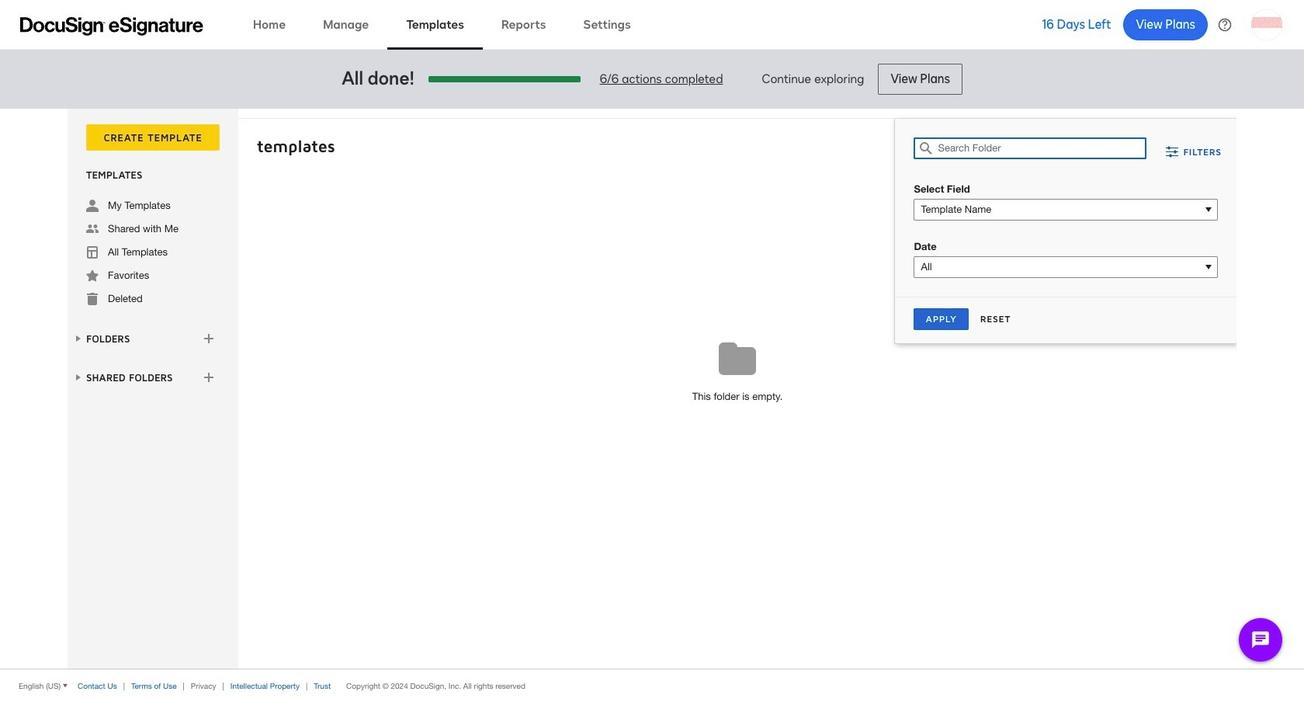 Task type: vqa. For each thing, say whether or not it's contained in the screenshot.
'View Shared Folders' image
yes



Task type: locate. For each thing, give the bounding box(es) containing it.
trash image
[[86, 293, 99, 305]]

docusign esignature image
[[20, 17, 203, 35]]

star filled image
[[86, 270, 99, 282]]

your uploaded profile image image
[[1252, 9, 1283, 40]]

more info region
[[0, 669, 1305, 702]]

view shared folders image
[[72, 371, 85, 384]]

shared image
[[86, 223, 99, 235]]



Task type: describe. For each thing, give the bounding box(es) containing it.
view folders image
[[72, 332, 85, 345]]

user image
[[86, 200, 99, 212]]

secondary navigation region
[[68, 109, 1241, 669]]

templates image
[[86, 246, 99, 259]]

Search Folder text field
[[939, 138, 1147, 158]]



